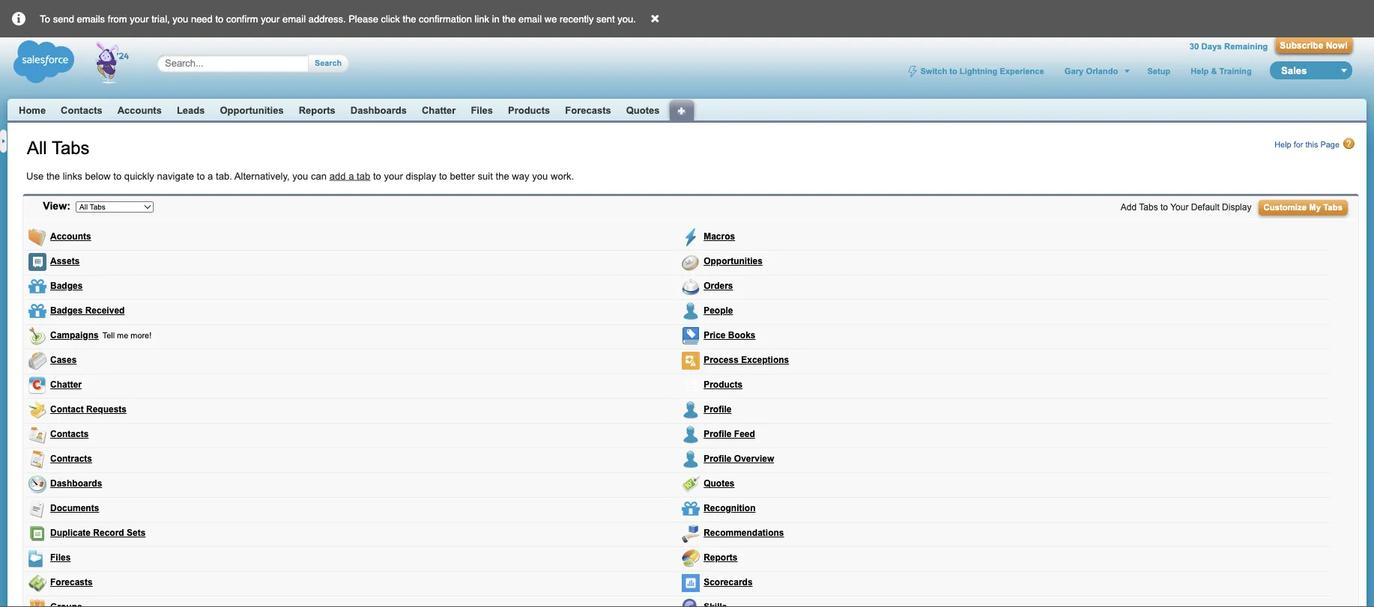Task type: describe. For each thing, give the bounding box(es) containing it.
exceptions
[[741, 355, 789, 365]]

0 vertical spatial products link
[[508, 105, 550, 116]]

help & training
[[1191, 66, 1252, 76]]

0 horizontal spatial dashboards link
[[28, 476, 102, 494]]

dashboards image
[[28, 476, 50, 494]]

campaigns image
[[28, 327, 50, 345]]

2 horizontal spatial your
[[384, 170, 403, 182]]

add
[[330, 170, 346, 182]]

switch to lightning experience
[[921, 66, 1044, 76]]

0 vertical spatial quotes
[[626, 105, 660, 116]]

the right the in
[[502, 13, 516, 24]]

tell me more! link
[[99, 331, 152, 341]]

1 horizontal spatial quotes link
[[682, 476, 735, 494]]

assets
[[50, 256, 80, 266]]

2 email from the left
[[519, 13, 542, 24]]

profile overview
[[704, 454, 774, 464]]

me
[[117, 331, 128, 341]]

for
[[1294, 140, 1304, 150]]

to left better at the left top of page
[[439, 170, 447, 182]]

tab
[[357, 170, 370, 182]]

profile feed
[[704, 429, 755, 440]]

0 horizontal spatial reports link
[[299, 105, 336, 116]]

quickly
[[124, 170, 154, 182]]

trial,
[[152, 13, 170, 24]]

0 vertical spatial forecasts link
[[565, 105, 611, 116]]

gary
[[1065, 66, 1084, 76]]

requests
[[86, 405, 127, 415]]

duplicate record sets image
[[28, 525, 50, 543]]

help for help for this page
[[1275, 140, 1292, 150]]

process exceptions
[[704, 355, 789, 365]]

assets link
[[28, 253, 80, 271]]

use
[[26, 170, 44, 182]]

forecasts image
[[28, 575, 50, 593]]

recognition image
[[682, 501, 704, 519]]

1 horizontal spatial accounts link
[[117, 105, 162, 116]]

0 horizontal spatial files
[[50, 553, 71, 563]]

link
[[475, 13, 489, 24]]

profile for profile
[[704, 405, 732, 415]]

0 vertical spatial reports
[[299, 105, 336, 116]]

better
[[450, 170, 475, 182]]

books
[[728, 330, 756, 341]]

price books link
[[682, 327, 756, 345]]

this
[[1306, 140, 1319, 150]]

send
[[53, 13, 74, 24]]

accounts image
[[28, 229, 50, 247]]

0 vertical spatial contacts
[[61, 105, 102, 116]]

setup
[[1148, 66, 1171, 76]]

badges received image
[[28, 303, 50, 321]]

experience
[[1000, 66, 1044, 76]]

quotes inside quotes "link"
[[704, 479, 735, 489]]

recommendations
[[704, 528, 784, 538]]

tabs for all
[[52, 138, 90, 158]]

suit
[[478, 170, 493, 182]]

campaigns link
[[28, 327, 99, 345]]

to left 'your'
[[1161, 202, 1168, 212]]

use the links below to quickly navigate to a tab.  alternatively, you can add a tab to your display to better suit the way you work.
[[26, 170, 574, 182]]

0 horizontal spatial forecasts link
[[28, 575, 93, 593]]

badges for badges received
[[50, 306, 83, 316]]

scorecards
[[704, 578, 753, 588]]

tell
[[102, 331, 115, 341]]

home
[[19, 105, 46, 116]]

tell me more!
[[102, 331, 152, 341]]

1 horizontal spatial accounts
[[117, 105, 162, 116]]

price books
[[704, 330, 756, 341]]

recommendations link
[[682, 525, 784, 543]]

campaigns
[[50, 330, 99, 341]]

duplicate
[[50, 528, 91, 538]]

help for this page
[[1275, 140, 1340, 150]]

to
[[40, 13, 50, 24]]

all tabs image
[[678, 106, 687, 115]]

products inside products link
[[704, 380, 743, 390]]

1 horizontal spatial your
[[261, 13, 280, 24]]

alternatively,
[[234, 170, 290, 182]]

0 horizontal spatial accounts link
[[28, 229, 91, 247]]

confirmation
[[419, 13, 472, 24]]

duplicate record sets
[[50, 528, 146, 538]]

recommendations image
[[682, 525, 704, 543]]

to send emails from your trial, you need to confirm your email address. please click the confirmation link in the email we recently sent you.
[[40, 13, 636, 24]]

files image
[[28, 550, 50, 568]]

1 horizontal spatial dashboards link
[[351, 105, 407, 116]]

your
[[1171, 202, 1189, 212]]

record
[[93, 528, 124, 538]]

1 vertical spatial contacts link
[[28, 426, 89, 444]]

default
[[1191, 202, 1220, 212]]

confirm
[[226, 13, 258, 24]]

feed
[[734, 429, 755, 440]]

0 horizontal spatial chatter link
[[28, 377, 82, 395]]

documents image
[[28, 501, 50, 519]]

we
[[545, 13, 557, 24]]

0 horizontal spatial opportunities link
[[220, 105, 284, 116]]

more!
[[131, 331, 152, 341]]

documents
[[50, 504, 99, 514]]

gary orlando
[[1065, 66, 1118, 76]]

received
[[85, 306, 125, 316]]

0 vertical spatial forecasts
[[565, 105, 611, 116]]

2 a from the left
[[349, 170, 354, 182]]

orders
[[704, 281, 733, 291]]

profile link
[[682, 402, 732, 420]]

badges for badges
[[50, 281, 83, 291]]

cases
[[50, 355, 77, 365]]

emails
[[77, 13, 105, 24]]

all tabs
[[27, 138, 90, 158]]

salesforce.com image
[[10, 37, 141, 86]]

click
[[381, 13, 400, 24]]

macros link
[[682, 229, 735, 247]]

sent
[[597, 13, 615, 24]]

chatter image
[[28, 377, 50, 395]]

profile feed image
[[682, 426, 704, 444]]

contacts image
[[28, 426, 50, 444]]

overview
[[734, 454, 774, 464]]

below
[[85, 170, 111, 182]]

0 vertical spatial dashboards
[[351, 105, 407, 116]]

leads
[[177, 105, 205, 116]]

add tabs to your default display
[[1121, 202, 1252, 212]]

0 horizontal spatial forecasts
[[50, 578, 93, 588]]

remaining
[[1225, 41, 1268, 51]]

people link
[[682, 303, 733, 321]]

can
[[311, 170, 327, 182]]

badges received
[[50, 306, 125, 316]]



Task type: vqa. For each thing, say whether or not it's contained in the screenshot.
inc.
no



Task type: locate. For each thing, give the bounding box(es) containing it.
1 vertical spatial dashboards
[[50, 479, 102, 489]]

chatter up display
[[422, 105, 456, 116]]

price
[[704, 330, 726, 341]]

profile feed link
[[682, 426, 755, 444]]

products link up way
[[508, 105, 550, 116]]

0 horizontal spatial dashboards
[[50, 479, 102, 489]]

0 vertical spatial opportunities link
[[220, 105, 284, 116]]

contracts image
[[28, 451, 50, 469]]

to left tab.
[[197, 170, 205, 182]]

files up suit
[[471, 105, 493, 116]]

training
[[1220, 66, 1252, 76]]

1 email from the left
[[283, 13, 306, 24]]

1 vertical spatial badges
[[50, 306, 83, 316]]

1 vertical spatial chatter
[[50, 380, 82, 390]]

help left &
[[1191, 66, 1209, 76]]

products link
[[508, 105, 550, 116], [682, 377, 743, 395]]

0 horizontal spatial tabs
[[52, 138, 90, 158]]

products link up profile link
[[682, 377, 743, 395]]

&
[[1211, 66, 1217, 76]]

1 profile from the top
[[704, 405, 732, 415]]

0 horizontal spatial accounts
[[50, 232, 91, 242]]

1 vertical spatial quotes
[[704, 479, 735, 489]]

lightning
[[960, 66, 998, 76]]

process exceptions image
[[682, 352, 704, 370]]

0 vertical spatial contacts link
[[61, 105, 102, 116]]

close image
[[639, 2, 672, 24]]

0 vertical spatial chatter link
[[422, 105, 456, 116]]

opportunities link
[[220, 105, 284, 116], [682, 253, 763, 271]]

1 vertical spatial accounts link
[[28, 229, 91, 247]]

0 horizontal spatial quotes link
[[626, 105, 660, 116]]

1 horizontal spatial forecasts
[[565, 105, 611, 116]]

1 horizontal spatial opportunities
[[704, 256, 763, 266]]

reports link
[[299, 105, 336, 116], [682, 550, 738, 568]]

scorecards image
[[682, 575, 704, 593]]

contacts up contracts
[[50, 429, 89, 440]]

1 horizontal spatial files
[[471, 105, 493, 116]]

30 days remaining link
[[1190, 41, 1268, 51]]

1 horizontal spatial chatter
[[422, 105, 456, 116]]

email left "address."
[[283, 13, 306, 24]]

1 horizontal spatial a
[[349, 170, 354, 182]]

reports up the can
[[299, 105, 336, 116]]

switch
[[921, 66, 947, 76]]

price books image
[[682, 327, 704, 345]]

please
[[349, 13, 378, 24]]

the right the use
[[46, 170, 60, 182]]

0 horizontal spatial you
[[173, 13, 188, 24]]

quotes image
[[682, 476, 704, 494]]

0 horizontal spatial help
[[1191, 66, 1209, 76]]

dashboards
[[351, 105, 407, 116], [50, 479, 102, 489]]

macros image
[[682, 229, 704, 247]]

dashboards up tab
[[351, 105, 407, 116]]

dashboards up documents
[[50, 479, 102, 489]]

links
[[63, 170, 82, 182]]

1 vertical spatial reports
[[704, 553, 738, 563]]

profile down the profile feed link
[[704, 454, 732, 464]]

to
[[215, 13, 224, 24], [950, 66, 958, 76], [113, 170, 122, 182], [197, 170, 205, 182], [373, 170, 381, 182], [439, 170, 447, 182], [1161, 202, 1168, 212]]

you.
[[618, 13, 636, 24]]

all
[[27, 138, 47, 158]]

contacts link up the all tabs
[[61, 105, 102, 116]]

0 vertical spatial dashboards link
[[351, 105, 407, 116]]

macros
[[704, 232, 735, 242]]

contracts link
[[28, 451, 92, 469]]

1 vertical spatial files
[[50, 553, 71, 563]]

0 horizontal spatial reports
[[299, 105, 336, 116]]

contacts inside "link"
[[50, 429, 89, 440]]

accounts up assets
[[50, 232, 91, 242]]

forecasts up "groups" 'icon'
[[50, 578, 93, 588]]

contact
[[50, 405, 84, 415]]

opportunities link up orders
[[682, 253, 763, 271]]

2 horizontal spatial you
[[532, 170, 548, 182]]

chatter link up display
[[422, 105, 456, 116]]

your right confirm
[[261, 13, 280, 24]]

profile up the profile feed link
[[704, 405, 732, 415]]

1 horizontal spatial products
[[704, 380, 743, 390]]

accounts link
[[117, 105, 162, 116], [28, 229, 91, 247]]

0 vertical spatial quotes link
[[626, 105, 660, 116]]

quotes left all tabs image
[[626, 105, 660, 116]]

profile for profile overview
[[704, 454, 732, 464]]

products down "process"
[[704, 380, 743, 390]]

3 profile from the top
[[704, 454, 732, 464]]

a left tab.
[[208, 170, 213, 182]]

0 vertical spatial files link
[[471, 105, 493, 116]]

add
[[1121, 202, 1137, 212]]

recognition
[[704, 504, 756, 514]]

accounts left leads link
[[117, 105, 162, 116]]

help for this page link
[[1275, 138, 1356, 150]]

1 horizontal spatial products link
[[682, 377, 743, 395]]

page
[[1321, 140, 1340, 150]]

recently
[[560, 13, 594, 24]]

1 vertical spatial products link
[[682, 377, 743, 395]]

orlando
[[1086, 66, 1118, 76]]

duplicate record sets link
[[28, 525, 146, 543]]

leads link
[[177, 105, 205, 116]]

profile for profile feed
[[704, 429, 732, 440]]

1 horizontal spatial chatter link
[[422, 105, 456, 116]]

quotes down profile overview link
[[704, 479, 735, 489]]

from
[[108, 13, 127, 24]]

badges image
[[28, 278, 50, 296]]

orders image
[[682, 278, 704, 296]]

chatter
[[422, 105, 456, 116], [50, 380, 82, 390]]

tabs up links
[[52, 138, 90, 158]]

1 vertical spatial profile
[[704, 429, 732, 440]]

opportunities link down search... text box
[[220, 105, 284, 116]]

dashboards link up documents link
[[28, 476, 102, 494]]

opportunities image
[[682, 253, 704, 271]]

your left trial,
[[130, 13, 149, 24]]

1 horizontal spatial opportunities link
[[682, 253, 763, 271]]

files
[[471, 105, 493, 116], [50, 553, 71, 563]]

0 vertical spatial products
[[508, 105, 550, 116]]

home link
[[19, 105, 46, 116]]

people image
[[682, 303, 704, 321]]

products image
[[682, 377, 704, 395]]

tab.
[[216, 170, 232, 182]]

to right tab
[[373, 170, 381, 182]]

help left for
[[1275, 140, 1292, 150]]

profile image
[[682, 402, 704, 420]]

1 badges from the top
[[50, 281, 83, 291]]

1 horizontal spatial forecasts link
[[565, 105, 611, 116]]

help for help & training
[[1191, 66, 1209, 76]]

1 horizontal spatial files link
[[471, 105, 493, 116]]

0 vertical spatial reports link
[[299, 105, 336, 116]]

your left display
[[384, 170, 403, 182]]

contacts link
[[61, 105, 102, 116], [28, 426, 89, 444]]

0 horizontal spatial email
[[283, 13, 306, 24]]

opportunities down search... text box
[[220, 105, 284, 116]]

contact requests image
[[28, 402, 50, 420]]

switch to lightning experience link
[[906, 66, 1046, 78]]

way
[[512, 170, 530, 182]]

display
[[406, 170, 436, 182]]

skills image
[[682, 600, 704, 608]]

email
[[283, 13, 306, 24], [519, 13, 542, 24]]

opportunities down macros
[[704, 256, 763, 266]]

tabs
[[52, 138, 90, 158], [1139, 202, 1158, 212]]

1 vertical spatial products
[[704, 380, 743, 390]]

badges down assets
[[50, 281, 83, 291]]

the right suit
[[496, 170, 509, 182]]

assets image
[[28, 253, 50, 271]]

1 vertical spatial dashboards link
[[28, 476, 102, 494]]

1 vertical spatial opportunities
[[704, 256, 763, 266]]

info image
[[0, 0, 37, 26]]

help & training link
[[1190, 66, 1254, 76]]

reports up scorecards
[[704, 553, 738, 563]]

0 horizontal spatial a
[[208, 170, 213, 182]]

you right way
[[532, 170, 548, 182]]

None button
[[1276, 37, 1353, 53], [309, 54, 342, 72], [1259, 200, 1348, 216], [1276, 37, 1353, 53], [309, 54, 342, 72], [1259, 200, 1348, 216]]

1 vertical spatial quotes link
[[682, 476, 735, 494]]

to right switch
[[950, 66, 958, 76]]

work.
[[551, 170, 574, 182]]

0 vertical spatial tabs
[[52, 138, 90, 158]]

you right trial,
[[173, 13, 188, 24]]

chatter up contact
[[50, 380, 82, 390]]

reports link up the can
[[299, 105, 336, 116]]

Search... text field
[[165, 57, 294, 69]]

1 a from the left
[[208, 170, 213, 182]]

your
[[130, 13, 149, 24], [261, 13, 280, 24], [384, 170, 403, 182]]

1 vertical spatial files link
[[28, 550, 71, 568]]

email left the we
[[519, 13, 542, 24]]

files link down the duplicate record sets image
[[28, 550, 71, 568]]

1 vertical spatial accounts
[[50, 232, 91, 242]]

contact requests
[[50, 405, 127, 415]]

tabs right add
[[1139, 202, 1158, 212]]

badges received link
[[28, 303, 125, 321]]

products
[[508, 105, 550, 116], [704, 380, 743, 390]]

profile down profile link
[[704, 429, 732, 440]]

0 horizontal spatial products link
[[508, 105, 550, 116]]

recognition link
[[682, 501, 756, 519]]

to right need
[[215, 13, 224, 24]]

contacts
[[61, 105, 102, 116], [50, 429, 89, 440]]

0 vertical spatial badges
[[50, 281, 83, 291]]

1 horizontal spatial reports link
[[682, 550, 738, 568]]

1 vertical spatial reports link
[[682, 550, 738, 568]]

contacts up the all tabs
[[61, 105, 102, 116]]

1 horizontal spatial dashboards
[[351, 105, 407, 116]]

0 vertical spatial accounts
[[117, 105, 162, 116]]

dashboards link up tab
[[351, 105, 407, 116]]

badges up the "campaigns" link
[[50, 306, 83, 316]]

display
[[1222, 202, 1252, 212]]

30 days remaining
[[1190, 41, 1268, 51]]

contacts link up contracts link
[[28, 426, 89, 444]]

process exceptions link
[[682, 352, 789, 370]]

a
[[208, 170, 213, 182], [349, 170, 354, 182]]

1 horizontal spatial quotes
[[704, 479, 735, 489]]

tabs for add
[[1139, 202, 1158, 212]]

files down duplicate
[[50, 553, 71, 563]]

reports
[[299, 105, 336, 116], [704, 553, 738, 563]]

1 horizontal spatial you
[[292, 170, 308, 182]]

chatter link
[[422, 105, 456, 116], [28, 377, 82, 395]]

0 vertical spatial opportunities
[[220, 105, 284, 116]]

files link up suit
[[471, 105, 493, 116]]

accounts link left leads link
[[117, 105, 162, 116]]

a left tab
[[349, 170, 354, 182]]

2 vertical spatial profile
[[704, 454, 732, 464]]

0 horizontal spatial opportunities
[[220, 105, 284, 116]]

0 horizontal spatial files link
[[28, 550, 71, 568]]

the right click on the left of the page
[[403, 13, 416, 24]]

0 horizontal spatial your
[[130, 13, 149, 24]]

you
[[173, 13, 188, 24], [292, 170, 308, 182], [532, 170, 548, 182]]

need
[[191, 13, 213, 24]]

1 vertical spatial chatter link
[[28, 377, 82, 395]]

2 badges from the top
[[50, 306, 83, 316]]

1 horizontal spatial reports
[[704, 553, 738, 563]]

1 horizontal spatial help
[[1275, 140, 1292, 150]]

quotes link left all tabs image
[[626, 105, 660, 116]]

profile overview link
[[682, 451, 774, 469]]

0 vertical spatial chatter
[[422, 105, 456, 116]]

contracts
[[50, 454, 92, 464]]

accounts link up assets
[[28, 229, 91, 247]]

address.
[[309, 13, 346, 24]]

1 horizontal spatial tabs
[[1139, 202, 1158, 212]]

forecasts link up "groups" 'icon'
[[28, 575, 93, 593]]

1 vertical spatial forecasts link
[[28, 575, 93, 593]]

products up way
[[508, 105, 550, 116]]

1 vertical spatial forecasts
[[50, 578, 93, 588]]

1 vertical spatial help
[[1275, 140, 1292, 150]]

chatter link down "cases" link
[[28, 377, 82, 395]]

0 horizontal spatial products
[[508, 105, 550, 116]]

groups image
[[28, 600, 50, 608]]

cases link
[[28, 352, 77, 370]]

you left the can
[[292, 170, 308, 182]]

profile overview image
[[682, 451, 704, 469]]

to right the below
[[113, 170, 122, 182]]

1 vertical spatial opportunities link
[[682, 253, 763, 271]]

0 vertical spatial accounts link
[[117, 105, 162, 116]]

forecasts up 'work.'
[[565, 105, 611, 116]]

0 horizontal spatial chatter
[[50, 380, 82, 390]]

quotes link up recognition link
[[682, 476, 735, 494]]

accounts
[[117, 105, 162, 116], [50, 232, 91, 242]]

documents link
[[28, 501, 99, 519]]

1 vertical spatial contacts
[[50, 429, 89, 440]]

2 profile from the top
[[704, 429, 732, 440]]

0 vertical spatial help
[[1191, 66, 1209, 76]]

0 vertical spatial files
[[471, 105, 493, 116]]

1 horizontal spatial email
[[519, 13, 542, 24]]

sets
[[127, 528, 146, 538]]

forecasts link up 'work.'
[[565, 105, 611, 116]]

0 horizontal spatial quotes
[[626, 105, 660, 116]]

orders link
[[682, 278, 733, 296]]

0 vertical spatial profile
[[704, 405, 732, 415]]

view:
[[43, 200, 70, 212]]

1 vertical spatial tabs
[[1139, 202, 1158, 212]]

contact requests link
[[28, 402, 127, 420]]

reports image
[[682, 550, 704, 568]]

in
[[492, 13, 500, 24]]

cases image
[[28, 352, 50, 370]]

to inside switch to lightning experience link
[[950, 66, 958, 76]]

reports link up the scorecards link
[[682, 550, 738, 568]]



